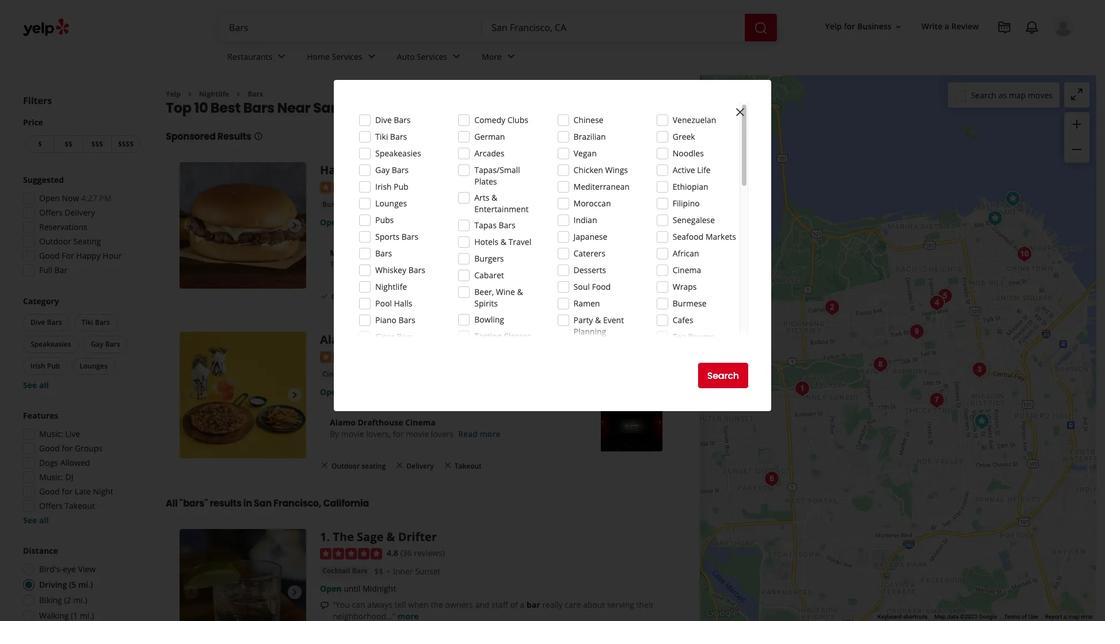 Task type: describe. For each thing, give the bounding box(es) containing it.
"you can always tell when the owners and staff of a bar
[[333, 600, 540, 611]]

outdoor seating
[[39, 236, 101, 247]]

tiki bars inside button
[[81, 318, 110, 328]]

arcades
[[475, 148, 505, 159]]

3 next image from the top
[[288, 586, 302, 600]]

offers takeout
[[39, 501, 95, 512]]

see all button for features
[[23, 515, 49, 526]]

24 chevron down v2 image for home services
[[365, 50, 379, 64]]

0 vertical spatial delivery
[[65, 207, 95, 218]]

see all for category
[[23, 380, 49, 391]]

pub inside "search" dialog
[[394, 181, 409, 192]]

0 horizontal spatial cocktail bars button
[[320, 566, 370, 578]]

write a review
[[922, 21, 980, 32]]

10
[[194, 99, 208, 118]]

mini bar sf image
[[906, 320, 929, 343]]

keyboard
[[878, 614, 902, 621]]

projects image
[[998, 21, 1012, 35]]

burgers inside "search" dialog
[[475, 253, 504, 264]]

vegan
[[574, 148, 597, 159]]

0 vertical spatial outdoor
[[39, 236, 71, 247]]

services for auto services
[[417, 51, 447, 62]]

full bar
[[39, 265, 67, 276]]

$$$
[[91, 139, 103, 149]]

yelp for yelp link
[[166, 89, 181, 99]]

16 close v2 image for takeout
[[443, 461, 452, 471]]

whiskey bars
[[375, 265, 425, 276]]

alamo drafthouse cinema new mission image
[[971, 410, 994, 433]]

1 horizontal spatial cocktail bars link
[[443, 199, 493, 211]]

chicken wings
[[574, 165, 628, 176]]

map data ©2023 google
[[935, 614, 998, 621]]

comedy clubs
[[475, 115, 529, 126]]

& for arts
[[492, 192, 498, 203]]

pool halls
[[375, 298, 413, 309]]

hour
[[103, 250, 122, 261]]

see all for features
[[23, 515, 49, 526]]

$$ button
[[54, 135, 83, 153]]

piano
[[375, 315, 397, 326]]

1 horizontal spatial of
[[1022, 614, 1027, 621]]

happy
[[76, 250, 101, 261]]

slideshow element for alamo
[[180, 332, 306, 459]]

reviews) for 4.8 (36 reviews)
[[414, 548, 445, 559]]

outdoor seating for drafthouse
[[332, 462, 386, 471]]

1 horizontal spatial hard rock cafe image
[[1002, 187, 1025, 210]]

active
[[673, 165, 695, 176]]

24 chevron down v2 image
[[450, 50, 464, 64]]

alamo for alamo drafthouse cinema new mission
[[320, 332, 357, 348]]

0 vertical spatial california
[[416, 99, 485, 118]]

open for open now 4:27 pm
[[39, 193, 60, 204]]

serving
[[607, 600, 635, 611]]

dive inside "search" dialog
[[375, 115, 392, 126]]

profit
[[673, 371, 694, 382]]

4.8
[[387, 548, 398, 559]]

speakeasies inside "search" dialog
[[375, 148, 421, 159]]

0 vertical spatial of
[[511, 600, 518, 611]]

©2023
[[961, 614, 978, 621]]

sage
[[357, 530, 384, 545]]

3.5 star rating image
[[320, 352, 382, 363]]

inner
[[393, 567, 413, 578]]

2 vertical spatial takeout
[[65, 501, 95, 512]]

next image for alamo
[[288, 389, 302, 403]]

16 checkmark v2 image for delivery
[[395, 292, 404, 301]]

live
[[65, 429, 80, 440]]

24 chevron down v2 image for restaurants
[[275, 50, 289, 64]]

$$$$ button
[[111, 135, 141, 153]]

0 vertical spatial nightlife
[[199, 89, 229, 99]]

0 horizontal spatial a
[[520, 600, 525, 611]]

0 horizontal spatial cocktail bars link
[[320, 566, 370, 578]]

in
[[243, 498, 252, 511]]

dive bars inside "search" dialog
[[375, 115, 411, 126]]

until for until midnight
[[344, 584, 361, 595]]

community service/non- profit
[[673, 348, 721, 382]]

expand map image
[[1070, 87, 1084, 101]]

allowed
[[60, 458, 90, 469]]

outdoor for alamo
[[332, 462, 360, 471]]

active life
[[673, 165, 711, 176]]

16 info v2 image
[[254, 132, 263, 141]]

more inside magic kicks off here try our new kids menu today! read more
[[468, 259, 488, 270]]

1 horizontal spatial san
[[313, 99, 340, 118]]

wings
[[606, 165, 628, 176]]

10:00
[[363, 217, 383, 228]]

sports
[[375, 231, 400, 242]]

about
[[583, 600, 605, 611]]

african
[[673, 248, 699, 259]]

3 slideshow element from the top
[[180, 530, 306, 622]]

owners
[[445, 600, 473, 611]]

seating for drafthouse
[[362, 462, 386, 471]]

open for open
[[320, 387, 342, 398]]

search button
[[698, 363, 749, 389]]

staff
[[492, 600, 508, 611]]

distance
[[23, 546, 58, 557]]

zoom out image
[[1070, 143, 1084, 157]]

16 chevron right v2 image
[[185, 90, 195, 99]]

category
[[23, 296, 59, 307]]

today!
[[418, 259, 441, 270]]

alamo drafthouse cinema new mission image
[[180, 332, 306, 459]]

cocktail bars for top cocktail bars "button"
[[445, 200, 491, 209]]

until for until 10:00 pm
[[344, 217, 361, 228]]

for
[[62, 250, 74, 261]]

home services
[[307, 51, 363, 62]]

home
[[307, 51, 330, 62]]

open for open until 10:00 pm
[[320, 217, 342, 228]]

good for good for groups
[[39, 443, 60, 454]]

suggested
[[23, 174, 64, 185]]

auto
[[397, 51, 415, 62]]

gay bars inside button
[[91, 340, 120, 350]]

2.8
[[387, 181, 398, 192]]

wraps
[[673, 282, 697, 293]]

1 vertical spatial francisco,
[[274, 498, 321, 511]]

terms
[[1005, 614, 1021, 621]]

close image
[[734, 105, 747, 119]]

near
[[277, 99, 311, 118]]

user actions element
[[816, 14, 1090, 85]]

16 speech v2 image
[[320, 602, 329, 611]]

care
[[565, 600, 581, 611]]

alamo drafthouse cinema new mission
[[320, 332, 548, 348]]

last call bar image
[[926, 389, 949, 412]]

1 vertical spatial $$
[[374, 567, 384, 578]]

more inside alamo drafthouse cinema by movie lovers, for movie lovers read more
[[480, 429, 501, 440]]

4.8 star rating image
[[320, 549, 382, 561]]

drafthouse for alamo drafthouse cinema new mission
[[360, 332, 425, 348]]

american (traditional) button
[[356, 199, 439, 211]]

terms of use
[[1005, 614, 1039, 621]]

2.8 (1.1k reviews)
[[387, 181, 451, 192]]

menu
[[394, 259, 416, 270]]

event
[[603, 315, 624, 326]]

lounges inside "search" dialog
[[375, 198, 407, 209]]

new
[[359, 259, 375, 270]]

16 close v2 image for outdoor seating
[[320, 461, 329, 471]]

irish pub inside "search" dialog
[[375, 181, 409, 192]]

24 chevron down v2 image for more
[[504, 50, 518, 64]]

dj
[[65, 472, 73, 483]]

yelp link
[[166, 89, 181, 99]]

& inside beer, wine & spirits
[[517, 287, 523, 298]]

for for business
[[844, 21, 856, 32]]

read inside alamo drafthouse cinema by movie lovers, for movie lovers read more
[[458, 429, 478, 440]]

senegalese
[[673, 215, 715, 226]]

the sage & drifter image
[[180, 530, 306, 622]]

irish pub button
[[23, 358, 68, 375]]

nightlife inside "search" dialog
[[375, 282, 407, 293]]

moroccan
[[574, 198, 611, 209]]

more
[[482, 51, 502, 62]]

$$ inside $$ button
[[65, 139, 73, 149]]

magic kicks off here try our new kids menu today! read more
[[330, 248, 488, 270]]

write
[[922, 21, 943, 32]]

keyboard shortcuts button
[[878, 614, 928, 622]]

group containing suggested
[[20, 174, 143, 280]]

(5
[[69, 580, 76, 591]]

the
[[333, 530, 354, 545]]

the sage & drifter image
[[791, 377, 814, 400]]

lounges button
[[72, 358, 115, 375]]

0 vertical spatial francisco,
[[342, 99, 414, 118]]

comedy
[[475, 115, 506, 126]]

cinema inside cinema button
[[322, 369, 349, 379]]

seating
[[73, 236, 101, 247]]

16 chevron right v2 image
[[234, 90, 243, 99]]

0 horizontal spatial california
[[323, 498, 369, 511]]

good for good for happy hour
[[39, 250, 60, 261]]

neighborhood..."
[[333, 612, 396, 622]]

good for groups
[[39, 443, 103, 454]]

dive bars inside button
[[31, 318, 62, 328]]

biking (2 mi.)
[[39, 595, 87, 606]]

offers for offers delivery
[[39, 207, 63, 218]]

seafood
[[673, 231, 704, 242]]

open for open until midnight
[[320, 584, 342, 595]]

16 chevron down v2 image
[[894, 22, 903, 31]]

search dialog
[[0, 0, 1106, 622]]

a for write
[[945, 21, 950, 32]]

2.8 star rating image
[[320, 182, 382, 193]]

google
[[979, 614, 998, 621]]

lovers
[[431, 429, 454, 440]]

open now 4:27 pm
[[39, 193, 111, 204]]

yelp for yelp for business
[[826, 21, 842, 32]]

0 vertical spatial takeout
[[455, 292, 482, 302]]

map for moves
[[1009, 90, 1026, 100]]

drafthouse for alamo drafthouse cinema by movie lovers, for movie lovers read more
[[358, 417, 403, 428]]

group containing features
[[20, 411, 143, 527]]

previous image
[[184, 586, 198, 600]]

and
[[475, 600, 490, 611]]

search for search
[[708, 369, 739, 383]]

lovers,
[[366, 429, 391, 440]]

now
[[62, 193, 79, 204]]

good for good for late night
[[39, 487, 60, 498]]

cinema link
[[320, 369, 351, 380]]

dive inside button
[[31, 318, 45, 328]]

clubs
[[508, 115, 529, 126]]

the sage & drifter link
[[333, 530, 437, 545]]

lost and found image
[[760, 468, 783, 491]]

for for late
[[62, 487, 73, 498]]



Task type: vqa. For each thing, say whether or not it's contained in the screenshot.
Last Call Bar Icon
yes



Task type: locate. For each thing, give the bounding box(es) containing it.
2 slideshow element from the top
[[180, 332, 306, 459]]

hard rock cafe image
[[180, 163, 306, 289], [1002, 187, 1025, 210]]

tiki inside button
[[81, 318, 93, 328]]

24 chevron down v2 image inside more link
[[504, 50, 518, 64]]

1 horizontal spatial a
[[945, 21, 950, 32]]

1 vertical spatial reviews)
[[414, 548, 445, 559]]

scarlet lounge image
[[821, 296, 844, 319]]

gay bars up 2.8
[[375, 165, 409, 176]]

zam zam image
[[869, 353, 892, 376]]

biking
[[39, 595, 62, 606]]

16 checkmark v2 image
[[320, 292, 329, 301], [395, 292, 404, 301]]

16 checkmark v2 image for outdoor seating
[[320, 292, 329, 301]]

delivery down alamo drafthouse cinema by movie lovers, for movie lovers read more
[[407, 462, 434, 471]]

open down suggested
[[39, 193, 60, 204]]

& right wine
[[517, 287, 523, 298]]

dive bars down category
[[31, 318, 62, 328]]

venezuelan
[[673, 115, 717, 126]]

outdoor seating down new
[[332, 292, 386, 302]]

see all
[[23, 380, 49, 391], [23, 515, 49, 526]]

1 until from the top
[[344, 217, 361, 228]]

24 chevron down v2 image inside home services link
[[365, 50, 379, 64]]

yelp inside button
[[826, 21, 842, 32]]

$$ up midnight
[[374, 567, 384, 578]]

1 vertical spatial music:
[[39, 472, 63, 483]]

kicks
[[356, 248, 377, 258]]

0 vertical spatial see all button
[[23, 380, 49, 391]]

movie left lovers
[[406, 429, 429, 440]]

life
[[697, 165, 711, 176]]

nightlife
[[199, 89, 229, 99], [375, 282, 407, 293]]

business categories element
[[218, 41, 1074, 75]]

1 seating from the top
[[362, 292, 386, 302]]

search for search as map moves
[[971, 90, 997, 100]]

pm up the sports
[[385, 217, 398, 228]]

delivery for alamo
[[407, 462, 434, 471]]

see all button
[[23, 380, 49, 391], [23, 515, 49, 526]]

24 chevron down v2 image inside restaurants link
[[275, 50, 289, 64]]

1 horizontal spatial services
[[417, 51, 447, 62]]

1 vertical spatial alamo
[[330, 417, 356, 428]]

0 horizontal spatial dive bars
[[31, 318, 62, 328]]

terms of use link
[[1005, 614, 1039, 621]]

plates
[[475, 176, 497, 187]]

mission
[[503, 332, 548, 348]]

travel
[[509, 237, 532, 248]]

2 vertical spatial slideshow element
[[180, 530, 306, 622]]

option group
[[20, 546, 143, 622]]

review
[[952, 21, 980, 32]]

see up distance
[[23, 515, 37, 526]]

0 horizontal spatial cocktail
[[322, 567, 350, 577]]

1 previous image from the top
[[184, 219, 198, 233]]

2 all from the top
[[39, 515, 49, 526]]

for inside alamo drafthouse cinema by movie lovers, for movie lovers read more
[[393, 429, 404, 440]]

1 horizontal spatial 16 checkmark v2 image
[[395, 292, 404, 301]]

outdoor seating down the lovers,
[[332, 462, 386, 471]]

cigar bars
[[375, 332, 414, 343]]

(36
[[400, 548, 412, 559]]

drafthouse inside alamo drafthouse cinema by movie lovers, for movie lovers read more
[[358, 417, 403, 428]]

drafthouse
[[360, 332, 425, 348], [358, 417, 403, 428]]

wine
[[496, 287, 515, 298]]

0 horizontal spatial nightlife
[[199, 89, 229, 99]]

seating down the lovers,
[[362, 462, 386, 471]]

1 movie from the left
[[341, 429, 364, 440]]

tasting classes
[[475, 331, 531, 342]]

report a map error
[[1045, 614, 1094, 621]]

more right lovers
[[480, 429, 501, 440]]

off
[[379, 248, 390, 258]]

1 horizontal spatial irish pub
[[375, 181, 409, 192]]

2 outdoor seating from the top
[[332, 462, 386, 471]]

notifications image
[[1026, 21, 1039, 35]]

see all button up distance
[[23, 515, 49, 526]]

speakeasies down the dive bars button
[[31, 340, 71, 350]]

until left 10:00
[[344, 217, 361, 228]]

search down "community"
[[708, 369, 739, 383]]

& up planning
[[595, 315, 601, 326]]

cinema up lovers
[[405, 417, 436, 428]]

1 horizontal spatial lounges
[[375, 198, 407, 209]]

services for home services
[[332, 51, 363, 62]]

1 horizontal spatial tiki bars
[[375, 131, 407, 142]]

all
[[166, 498, 178, 511]]

0 vertical spatial mi.)
[[78, 580, 93, 591]]

1 horizontal spatial search
[[971, 90, 997, 100]]

2 movie from the left
[[406, 429, 429, 440]]

0 vertical spatial previous image
[[184, 219, 198, 233]]

0 vertical spatial seating
[[362, 292, 386, 302]]

speakeasies up cafe
[[375, 148, 421, 159]]

3 24 chevron down v2 image from the left
[[504, 50, 518, 64]]

see down irish pub button
[[23, 380, 37, 391]]

lounges down 2.8
[[375, 198, 407, 209]]

0 vertical spatial alamo
[[320, 332, 357, 348]]

0 vertical spatial map
[[1009, 90, 1026, 100]]

gay inside gay bars button
[[91, 340, 104, 350]]

open down cinema button
[[320, 387, 342, 398]]

see all button down irish pub button
[[23, 380, 49, 391]]

best
[[211, 99, 241, 118]]

california up german
[[416, 99, 485, 118]]

1 horizontal spatial yelp
[[826, 21, 842, 32]]

0 vertical spatial all
[[39, 380, 49, 391]]

0 vertical spatial irish
[[375, 181, 392, 192]]

good up full
[[39, 250, 60, 261]]

for up offers takeout at the bottom of page
[[62, 487, 73, 498]]

burgers up cabaret
[[475, 253, 504, 264]]

slideshow element for hard
[[180, 163, 306, 289]]

0 vertical spatial read
[[446, 259, 466, 270]]

cocktail down '4.8 star rating' image
[[322, 567, 350, 577]]

new
[[474, 332, 500, 348]]

gay up 2.8
[[375, 165, 390, 176]]

0 vertical spatial reviews)
[[421, 181, 451, 192]]

1 vertical spatial all
[[39, 515, 49, 526]]

1 vertical spatial until
[[344, 584, 361, 595]]

1 vertical spatial outdoor
[[332, 292, 360, 302]]

1 horizontal spatial pm
[[385, 217, 398, 228]]

1 24 chevron down v2 image from the left
[[275, 50, 289, 64]]

0 horizontal spatial gay
[[91, 340, 104, 350]]

next image
[[288, 219, 302, 233], [288, 389, 302, 403], [288, 586, 302, 600]]

speakeasies inside speakeasies button
[[31, 340, 71, 350]]

outdoor seating for rock
[[332, 292, 386, 302]]

2 offers from the top
[[39, 501, 63, 512]]

0 vertical spatial see
[[23, 380, 37, 391]]

our
[[344, 259, 357, 270]]

until up can
[[344, 584, 361, 595]]

burgers link
[[320, 199, 352, 211]]

reservations
[[39, 222, 87, 233]]

caterers
[[574, 248, 606, 259]]

party & event planning
[[574, 315, 624, 337]]

tiki up gay bars button
[[81, 318, 93, 328]]

drafthouse down piano bars
[[360, 332, 425, 348]]

& inside party & event planning
[[595, 315, 601, 326]]

1 services from the left
[[332, 51, 363, 62]]

all for features
[[39, 515, 49, 526]]

offers up reservations
[[39, 207, 63, 218]]

cocktail bars button down '4.8 star rating' image
[[320, 566, 370, 578]]

tiki bars up cafe
[[375, 131, 407, 142]]

& inside arts & entertainment
[[492, 192, 498, 203]]

16 close v2 image for delivery
[[395, 461, 404, 471]]

2 vertical spatial a
[[1064, 614, 1067, 621]]

2 previous image from the top
[[184, 389, 198, 403]]

markets
[[706, 231, 736, 242]]

2 horizontal spatial a
[[1064, 614, 1067, 621]]

cocktail bars button up tapas
[[443, 199, 493, 211]]

outdoor seating
[[332, 292, 386, 302], [332, 462, 386, 471]]

delivery down "open now 4:27 pm"
[[65, 207, 95, 218]]

good up dogs
[[39, 443, 60, 454]]

1 vertical spatial tiki bars
[[81, 318, 110, 328]]

party
[[574, 315, 593, 326]]

of left use
[[1022, 614, 1027, 621]]

0 horizontal spatial map
[[1009, 90, 1026, 100]]

& for party
[[595, 315, 601, 326]]

1 vertical spatial offers
[[39, 501, 63, 512]]

filters
[[23, 94, 52, 107]]

2 vertical spatial outdoor
[[332, 462, 360, 471]]

0 vertical spatial tiki
[[375, 131, 388, 142]]

seating up piano
[[362, 292, 386, 302]]

outdoor down our
[[332, 292, 360, 302]]

option group containing distance
[[20, 546, 143, 622]]

2 until from the top
[[344, 584, 361, 595]]

0 horizontal spatial 16 checkmark v2 image
[[320, 292, 329, 301]]

outdoor for hard
[[332, 292, 360, 302]]

a for report
[[1064, 614, 1067, 621]]

map
[[935, 614, 946, 621]]

1 16 checkmark v2 image from the left
[[320, 292, 329, 301]]

rock
[[351, 163, 379, 178]]

& for hotels
[[501, 237, 507, 248]]

map left error
[[1069, 614, 1080, 621]]

san
[[313, 99, 340, 118], [254, 498, 272, 511]]

seating for rock
[[362, 292, 386, 302]]

pubs
[[375, 215, 394, 226]]

cocktail bars button
[[443, 199, 493, 211], [320, 566, 370, 578]]

sort:
[[571, 104, 589, 115]]

24 chevron down v2 image right more
[[504, 50, 518, 64]]

bars inside button
[[105, 340, 120, 350]]

driving
[[39, 580, 67, 591]]

open
[[39, 193, 60, 204], [320, 217, 342, 228], [320, 387, 342, 398], [320, 584, 342, 595]]

0 horizontal spatial irish pub
[[31, 362, 60, 371]]

top 10 best bars near san francisco, california
[[166, 99, 485, 118]]

1 horizontal spatial cocktail bars button
[[443, 199, 493, 211]]

california up the
[[323, 498, 369, 511]]

for for groups
[[62, 443, 73, 454]]

3 16 close v2 image from the left
[[443, 461, 452, 471]]

dive up cafe
[[375, 115, 392, 126]]

2 vertical spatial delivery
[[407, 462, 434, 471]]

1 vertical spatial speakeasies
[[31, 340, 71, 350]]

gay bars button
[[83, 336, 128, 354]]

data
[[948, 614, 959, 621]]

0 vertical spatial burgers
[[322, 200, 349, 209]]

1 see from the top
[[23, 380, 37, 391]]

1 horizontal spatial pub
[[394, 181, 409, 192]]

1 vertical spatial cocktail
[[322, 567, 350, 577]]

pm for open until 10:00 pm
[[385, 217, 398, 228]]

0 horizontal spatial 24 chevron down v2 image
[[275, 50, 289, 64]]

zoom in image
[[1070, 117, 1084, 131]]

gay bars inside "search" dialog
[[375, 165, 409, 176]]

0 horizontal spatial services
[[332, 51, 363, 62]]

yelp left 16 chevron right v2 icon
[[166, 89, 181, 99]]

dahlia lounge image
[[968, 358, 991, 381]]

2 24 chevron down v2 image from the left
[[365, 50, 379, 64]]

0 vertical spatial dive bars
[[375, 115, 411, 126]]

previous image
[[184, 219, 198, 233], [184, 389, 198, 403]]

use
[[1029, 614, 1039, 621]]

report
[[1045, 614, 1063, 621]]

magic
[[330, 248, 354, 258]]

(traditional)
[[394, 200, 436, 209]]

gay inside "search" dialog
[[375, 165, 390, 176]]

cocktail bars link up tapas
[[443, 199, 493, 211]]

& up 4.8
[[387, 530, 395, 545]]

alamo drafthouse cinema by movie lovers, for movie lovers read more
[[330, 417, 501, 440]]

burgers button
[[320, 199, 352, 211]]

1 vertical spatial nightlife
[[375, 282, 407, 293]]

the social study image
[[926, 292, 949, 315]]

google image
[[703, 607, 741, 622]]

a right report
[[1064, 614, 1067, 621]]

irish pub inside button
[[31, 362, 60, 371]]

0 horizontal spatial hard rock cafe image
[[180, 163, 306, 289]]

0 vertical spatial see all
[[23, 380, 49, 391]]

cocktail for leftmost cocktail bars "button"
[[322, 567, 350, 577]]

0 horizontal spatial $$
[[65, 139, 73, 149]]

0 vertical spatial san
[[313, 99, 340, 118]]

irish inside "search" dialog
[[375, 181, 392, 192]]

1 music: from the top
[[39, 429, 63, 440]]

1 slideshow element from the top
[[180, 163, 306, 289]]

0 horizontal spatial san
[[254, 498, 272, 511]]

music: down dogs
[[39, 472, 63, 483]]

alamo for alamo drafthouse cinema by movie lovers, for movie lovers read more
[[330, 417, 356, 428]]

cinema inside "search" dialog
[[673, 265, 702, 276]]

cocktail for top cocktail bars "button"
[[445, 200, 473, 209]]

all down offers takeout at the bottom of page
[[39, 515, 49, 526]]

1 see all button from the top
[[23, 380, 49, 391]]

a right write
[[945, 21, 950, 32]]

noodles
[[673, 148, 704, 159]]

1 horizontal spatial 16 close v2 image
[[395, 461, 404, 471]]

music: dj
[[39, 472, 73, 483]]

see for features
[[23, 515, 37, 526]]

offers
[[39, 207, 63, 218], [39, 501, 63, 512]]

irish up american
[[375, 181, 392, 192]]

for left the business
[[844, 21, 856, 32]]

24 chevron down v2 image right restaurants
[[275, 50, 289, 64]]

nightlife down "whiskey"
[[375, 282, 407, 293]]

auto services
[[397, 51, 447, 62]]

tea
[[673, 332, 686, 343]]

map
[[1009, 90, 1026, 100], [1069, 614, 1080, 621]]

2 vertical spatial good
[[39, 487, 60, 498]]

alamo up by
[[330, 417, 356, 428]]

3 good from the top
[[39, 487, 60, 498]]

offers for offers takeout
[[39, 501, 63, 512]]

reviews) for 2.8 (1.1k reviews)
[[421, 181, 451, 192]]

1 vertical spatial yelp
[[166, 89, 181, 99]]

0 vertical spatial cocktail bars button
[[443, 199, 493, 211]]

movie
[[341, 429, 364, 440], [406, 429, 429, 440]]

restaurants
[[227, 51, 273, 62]]

moves
[[1028, 90, 1053, 100]]

1 vertical spatial tiki
[[81, 318, 93, 328]]

1 vertical spatial takeout
[[455, 462, 482, 471]]

mi.) right "(5"
[[78, 580, 93, 591]]

delivery down whiskey bars
[[407, 292, 434, 302]]

1 vertical spatial dive bars
[[31, 318, 62, 328]]

tiki bars inside "search" dialog
[[375, 131, 407, 142]]

1 vertical spatial drafthouse
[[358, 417, 403, 428]]

cinema
[[673, 265, 702, 276], [428, 332, 471, 348], [322, 369, 349, 379], [405, 417, 436, 428]]

0 vertical spatial good
[[39, 250, 60, 261]]

0 horizontal spatial search
[[708, 369, 739, 383]]

fisherman's wharf
[[497, 200, 568, 211]]

cinema down 3.5 star rating image
[[322, 369, 349, 379]]

irish pub down cafe
[[375, 181, 409, 192]]

1 offers from the top
[[39, 207, 63, 218]]

lion's den bar and lounge image
[[1013, 243, 1036, 266]]

services left 24 chevron down v2 icon
[[417, 51, 447, 62]]

1 vertical spatial pm
[[385, 217, 398, 228]]

2 see all button from the top
[[23, 515, 49, 526]]

1 vertical spatial next image
[[288, 389, 302, 403]]

yelp
[[826, 21, 842, 32], [166, 89, 181, 99]]

previous image for alamo drafthouse cinema new mission
[[184, 389, 198, 403]]

search inside button
[[708, 369, 739, 383]]

group
[[1065, 112, 1090, 163], [20, 174, 143, 280], [21, 296, 143, 392], [20, 411, 143, 527]]

map for error
[[1069, 614, 1080, 621]]

slideshow element
[[180, 163, 306, 289], [180, 332, 306, 459], [180, 530, 306, 622]]

0 vertical spatial pub
[[394, 181, 409, 192]]

0 vertical spatial gay
[[375, 165, 390, 176]]

mi.) for driving (5 mi.)
[[78, 580, 93, 591]]

burgers inside button
[[322, 200, 349, 209]]

irish pub down speakeasies button
[[31, 362, 60, 371]]

gay bars down tiki bars button
[[91, 340, 120, 350]]

drafthouse up the lovers,
[[358, 417, 403, 428]]

1 horizontal spatial 24 chevron down v2 image
[[365, 50, 379, 64]]

open inside group
[[39, 193, 60, 204]]

tiki up cafe
[[375, 131, 388, 142]]

1 outdoor seating from the top
[[332, 292, 386, 302]]

24 chevron down v2 image left auto
[[365, 50, 379, 64]]

map right as
[[1009, 90, 1026, 100]]

kennedy's indian curry house & irish pub image
[[984, 207, 1007, 230]]

1 all from the top
[[39, 380, 49, 391]]

1 vertical spatial dive
[[31, 318, 45, 328]]

$
[[38, 139, 42, 149]]

None search field
[[220, 14, 780, 41]]

1 vertical spatial pub
[[47, 362, 60, 371]]

2 16 close v2 image from the left
[[395, 461, 404, 471]]

0 horizontal spatial of
[[511, 600, 518, 611]]

mi.) for biking (2 mi.)
[[73, 595, 87, 606]]

pm for open now 4:27 pm
[[99, 193, 111, 204]]

outdoor down reservations
[[39, 236, 71, 247]]

write a review link
[[917, 16, 984, 37]]

& right arts
[[492, 192, 498, 203]]

16 close v2 image
[[320, 461, 329, 471], [395, 461, 404, 471], [443, 461, 452, 471]]

tiki bars up gay bars button
[[81, 318, 110, 328]]

search left as
[[971, 90, 997, 100]]

lounges inside button
[[80, 362, 108, 371]]

seafood markets
[[673, 231, 736, 242]]

for up dogs allowed
[[62, 443, 73, 454]]

1 horizontal spatial irish
[[375, 181, 392, 192]]

read right lovers
[[458, 429, 478, 440]]

cocktail left arts
[[445, 200, 473, 209]]

1 horizontal spatial francisco,
[[342, 99, 414, 118]]

1 see all from the top
[[23, 380, 49, 391]]

0 vertical spatial irish pub
[[375, 181, 409, 192]]

nightlife left 16 chevron right v2 image at the top of the page
[[199, 89, 229, 99]]

bowling
[[475, 314, 504, 325]]

read right today!
[[446, 259, 466, 270]]

reviews) up sunset
[[414, 548, 445, 559]]

irish inside irish pub button
[[31, 362, 45, 371]]

music: for music: live
[[39, 429, 63, 440]]

1 good from the top
[[39, 250, 60, 261]]

$$ left the $$$ button
[[65, 139, 73, 149]]

pm right 4:27 in the top left of the page
[[99, 193, 111, 204]]

2 16 checkmark v2 image from the left
[[395, 292, 404, 301]]

group containing category
[[21, 296, 143, 392]]

bars link
[[248, 89, 263, 99]]

1 16 close v2 image from the left
[[320, 461, 329, 471]]

1 horizontal spatial california
[[416, 99, 485, 118]]

music: for music: dj
[[39, 472, 63, 483]]

tiki inside "search" dialog
[[375, 131, 388, 142]]

fermentation lab image
[[934, 285, 957, 308]]

cocktail bars up tapas
[[445, 200, 491, 209]]

good down music: dj on the bottom
[[39, 487, 60, 498]]

2 seating from the top
[[362, 462, 386, 471]]

kids
[[377, 259, 392, 270]]

view
[[78, 564, 96, 575]]

1
[[320, 530, 327, 545]]

1 vertical spatial see
[[23, 515, 37, 526]]

inner sunset
[[393, 567, 441, 578]]

for right the lovers,
[[393, 429, 404, 440]]

map region
[[645, 1, 1106, 622]]

offers down good for late night
[[39, 501, 63, 512]]

0 horizontal spatial tiki
[[81, 318, 93, 328]]

previous image for hard rock cafe
[[184, 219, 198, 233]]

0 horizontal spatial speakeasies
[[31, 340, 71, 350]]

1 vertical spatial burgers
[[475, 253, 504, 264]]

pub down speakeasies button
[[47, 362, 60, 371]]

read inside magic kicks off here try our new kids menu today! read more
[[446, 259, 466, 270]]

2 next image from the top
[[288, 389, 302, 403]]

cinema left new
[[428, 332, 471, 348]]

a left bar
[[520, 600, 525, 611]]

tapas bars
[[475, 220, 516, 231]]

dive bars up cafe
[[375, 115, 411, 126]]

next image for hard
[[288, 219, 302, 233]]

2 music: from the top
[[39, 472, 63, 483]]

a
[[945, 21, 950, 32], [520, 600, 525, 611], [1064, 614, 1067, 621]]

services right home
[[332, 51, 363, 62]]

see for category
[[23, 380, 37, 391]]

24 chevron down v2 image
[[275, 50, 289, 64], [365, 50, 379, 64], [504, 50, 518, 64]]

burgers down 2.8 star rating image
[[322, 200, 349, 209]]

see all down irish pub button
[[23, 380, 49, 391]]

yelp left the business
[[826, 21, 842, 32]]

san right in
[[254, 498, 272, 511]]

1 vertical spatial more
[[480, 429, 501, 440]]

search image
[[754, 21, 768, 35]]

irish
[[375, 181, 392, 192], [31, 362, 45, 371]]

cocktail bars for leftmost cocktail bars "button"
[[322, 567, 368, 577]]

1 horizontal spatial tiki
[[375, 131, 388, 142]]

2 see all from the top
[[23, 515, 49, 526]]

results
[[210, 498, 242, 511]]

delivery for hard
[[407, 292, 434, 302]]

for inside button
[[844, 21, 856, 32]]

open up 16 speech v2 icon
[[320, 584, 342, 595]]

cinema down african on the top
[[673, 265, 702, 276]]

cinema inside alamo drafthouse cinema by movie lovers, for movie lovers read more
[[405, 417, 436, 428]]

pub down cafe
[[394, 181, 409, 192]]

yelp for business
[[826, 21, 892, 32]]

offers delivery
[[39, 207, 95, 218]]

0 vertical spatial yelp
[[826, 21, 842, 32]]

of right staff
[[511, 600, 518, 611]]

0 vertical spatial search
[[971, 90, 997, 100]]

halls
[[394, 298, 413, 309]]

1 vertical spatial cocktail bars
[[322, 567, 368, 577]]

1 . the sage & drifter
[[320, 530, 437, 545]]

cabaret
[[475, 270, 504, 281]]

0 horizontal spatial 16 close v2 image
[[320, 461, 329, 471]]

all for category
[[39, 380, 49, 391]]

sunset
[[415, 567, 441, 578]]

alamo inside alamo drafthouse cinema by movie lovers, for movie lovers read more
[[330, 417, 356, 428]]

cocktail
[[445, 200, 473, 209], [322, 567, 350, 577]]

1 horizontal spatial speakeasies
[[375, 148, 421, 159]]

price group
[[23, 117, 143, 155]]

2 services from the left
[[417, 51, 447, 62]]

dive bars
[[375, 115, 411, 126], [31, 318, 62, 328]]

1 next image from the top
[[288, 219, 302, 233]]

0 vertical spatial a
[[945, 21, 950, 32]]

2 see from the top
[[23, 515, 37, 526]]

irish down speakeasies button
[[31, 362, 45, 371]]

0 vertical spatial dive
[[375, 115, 392, 126]]

filipino
[[673, 198, 700, 209]]

outdoor
[[39, 236, 71, 247], [332, 292, 360, 302], [332, 462, 360, 471]]

2 good from the top
[[39, 443, 60, 454]]

more up cabaret
[[468, 259, 488, 270]]

0 vertical spatial outdoor seating
[[332, 292, 386, 302]]

pub inside button
[[47, 362, 60, 371]]

drifter
[[398, 530, 437, 545]]

0 vertical spatial next image
[[288, 219, 302, 233]]

see all button for category
[[23, 380, 49, 391]]

arts
[[475, 192, 490, 203]]



